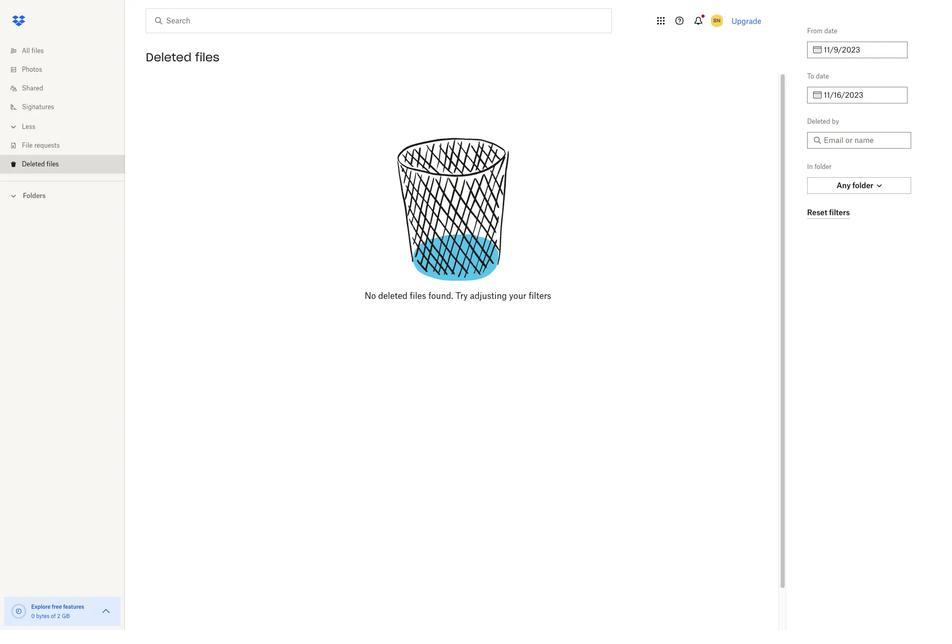 Task type: locate. For each thing, give the bounding box(es) containing it.
quota usage element
[[10, 604, 27, 621]]

deleted inside list item
[[22, 160, 45, 168]]

in folder
[[807, 163, 832, 171]]

date
[[825, 27, 838, 35], [816, 72, 829, 80]]

0 horizontal spatial folder
[[815, 163, 832, 171]]

folder
[[815, 163, 832, 171], [853, 181, 874, 190]]

folders
[[23, 192, 46, 200]]

date for to date
[[816, 72, 829, 80]]

date right from
[[825, 27, 838, 35]]

features
[[63, 604, 84, 611]]

to date
[[807, 72, 829, 80]]

0 vertical spatial filters
[[829, 208, 850, 217]]

found.
[[429, 291, 453, 301]]

no
[[365, 291, 376, 301]]

0 horizontal spatial deleted
[[22, 160, 45, 168]]

explore free features 0 bytes of 2 gb
[[31, 604, 84, 620]]

folder right any
[[853, 181, 874, 190]]

2 vertical spatial deleted
[[22, 160, 45, 168]]

From date text field
[[824, 44, 902, 56]]

to
[[807, 72, 815, 80]]

upgrade
[[732, 16, 762, 25]]

1 horizontal spatial filters
[[829, 208, 850, 217]]

filters right your
[[529, 291, 551, 301]]

from date
[[807, 27, 838, 35]]

1 vertical spatial deleted files
[[22, 160, 59, 168]]

folder inside button
[[853, 181, 874, 190]]

any folder
[[837, 181, 874, 190]]

files inside list item
[[47, 160, 59, 168]]

deleted
[[146, 50, 192, 65], [807, 118, 830, 125], [22, 160, 45, 168]]

list
[[0, 35, 125, 181]]

1 horizontal spatial folder
[[853, 181, 874, 190]]

upgrade link
[[732, 16, 762, 25]]

date for from date
[[825, 27, 838, 35]]

filters
[[829, 208, 850, 217], [529, 291, 551, 301]]

free
[[52, 604, 62, 611]]

1 vertical spatial deleted
[[807, 118, 830, 125]]

list containing all files
[[0, 35, 125, 181]]

deleted files
[[146, 50, 220, 65], [22, 160, 59, 168]]

1 horizontal spatial deleted
[[146, 50, 192, 65]]

date right to
[[816, 72, 829, 80]]

files
[[32, 47, 44, 55], [195, 50, 220, 65], [47, 160, 59, 168], [410, 291, 426, 301]]

file
[[22, 142, 33, 149]]

file requests
[[22, 142, 60, 149]]

deleted files list item
[[0, 155, 125, 174]]

0 vertical spatial date
[[825, 27, 838, 35]]

1 vertical spatial folder
[[853, 181, 874, 190]]

signatures link
[[8, 98, 125, 117]]

less image
[[8, 122, 19, 132]]

0 horizontal spatial filters
[[529, 291, 551, 301]]

2 horizontal spatial deleted
[[807, 118, 830, 125]]

deleted
[[378, 291, 408, 301]]

1 horizontal spatial deleted files
[[146, 50, 220, 65]]

Deleted by text field
[[824, 135, 905, 146]]

0 vertical spatial folder
[[815, 163, 832, 171]]

0 horizontal spatial deleted files
[[22, 160, 59, 168]]

folder for any folder
[[853, 181, 874, 190]]

1 vertical spatial date
[[816, 72, 829, 80]]

all
[[22, 47, 30, 55]]

filters right reset
[[829, 208, 850, 217]]

folder right in
[[815, 163, 832, 171]]

0 vertical spatial deleted files
[[146, 50, 220, 65]]



Task type: describe. For each thing, give the bounding box(es) containing it.
in
[[807, 163, 813, 171]]

filters inside button
[[829, 208, 850, 217]]

adjusting
[[470, 291, 507, 301]]

deleted files inside list item
[[22, 160, 59, 168]]

by
[[832, 118, 839, 125]]

shared
[[22, 84, 43, 92]]

any
[[837, 181, 851, 190]]

less
[[22, 123, 35, 131]]

deleted files link
[[8, 155, 125, 174]]

bytes
[[36, 614, 50, 620]]

any folder button
[[807, 178, 912, 194]]

all files link
[[8, 42, 125, 60]]

explore
[[31, 604, 51, 611]]

deleted by
[[807, 118, 839, 125]]

no deleted files found. try adjusting your filters
[[365, 291, 551, 301]]

To date text field
[[824, 90, 902, 101]]

reset filters button
[[807, 207, 850, 219]]

0 vertical spatial deleted
[[146, 50, 192, 65]]

try
[[456, 291, 468, 301]]

all files
[[22, 47, 44, 55]]

file requests link
[[8, 136, 125, 155]]

2
[[57, 614, 60, 620]]

Search text field
[[166, 15, 590, 27]]

gb
[[62, 614, 70, 620]]

shared link
[[8, 79, 125, 98]]

requests
[[34, 142, 60, 149]]

reset
[[807, 208, 828, 217]]

your
[[509, 291, 527, 301]]

dropbox image
[[8, 10, 29, 31]]

reset filters
[[807, 208, 850, 217]]

folders button
[[0, 188, 125, 204]]

bn
[[714, 17, 721, 24]]

0
[[31, 614, 35, 620]]

signatures
[[22, 103, 54, 111]]

from
[[807, 27, 823, 35]]

photos link
[[8, 60, 125, 79]]

of
[[51, 614, 56, 620]]

folder for in folder
[[815, 163, 832, 171]]

1 vertical spatial filters
[[529, 291, 551, 301]]

photos
[[22, 66, 42, 73]]

bn button
[[709, 12, 726, 29]]



Task type: vqa. For each thing, say whether or not it's contained in the screenshot.
Dropbox Basic
no



